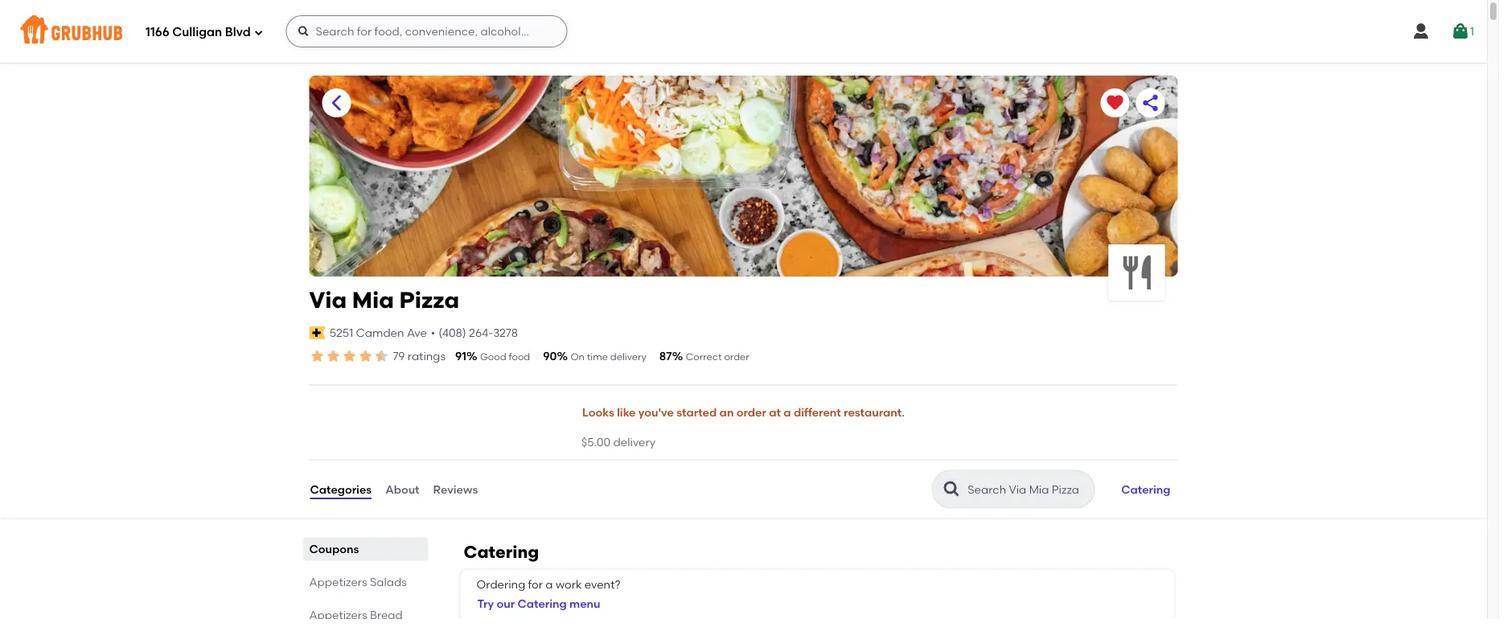 Task type: describe. For each thing, give the bounding box(es) containing it.
ordering
[[477, 578, 526, 591]]

3278
[[493, 326, 518, 340]]

79
[[393, 350, 405, 363]]

reviews
[[433, 483, 478, 496]]

via mia pizza
[[309, 287, 459, 314]]

ave
[[407, 326, 427, 340]]

1 button
[[1451, 17, 1475, 46]]

1166
[[146, 25, 169, 40]]

search icon image
[[942, 480, 962, 499]]

good
[[480, 351, 507, 363]]

looks like you've started an order at a different restaurant. button
[[582, 395, 906, 431]]

a inside ordering for a work event? try our catering menu
[[546, 578, 553, 591]]

appetizers salads
[[309, 576, 407, 589]]

work
[[556, 578, 582, 591]]

restaurant.
[[844, 406, 905, 420]]

ordering for a work event? try our catering menu
[[477, 578, 621, 611]]

at
[[769, 406, 781, 420]]

salads
[[370, 576, 407, 589]]

on
[[571, 351, 585, 363]]

categories
[[310, 483, 372, 496]]

you've
[[639, 406, 674, 420]]

appetizers salads tab
[[309, 574, 422, 591]]

looks
[[582, 406, 614, 420]]

different
[[794, 406, 841, 420]]

0 horizontal spatial svg image
[[297, 25, 310, 38]]

share icon image
[[1141, 93, 1161, 113]]

• (408) 264-3278
[[431, 326, 518, 340]]

264-
[[469, 326, 493, 340]]

correct order
[[686, 351, 750, 363]]

menu
[[570, 597, 601, 611]]

79 ratings
[[393, 350, 446, 363]]

Search for food, convenience, alcohol... search field
[[286, 15, 568, 47]]

like
[[617, 406, 636, 420]]

correct
[[686, 351, 722, 363]]

appetizers
[[309, 576, 367, 589]]

event?
[[585, 578, 621, 591]]

pizza
[[400, 287, 459, 314]]

90
[[543, 350, 557, 363]]

91
[[455, 350, 467, 363]]

5251 camden ave button
[[329, 324, 428, 342]]

svg image inside 1 button
[[1451, 22, 1471, 41]]

coupons tab
[[309, 541, 422, 558]]

categories button
[[309, 461, 373, 519]]

looks like you've started an order at a different restaurant.
[[582, 406, 905, 420]]

about
[[385, 483, 420, 496]]

culligan
[[172, 25, 222, 40]]



Task type: vqa. For each thing, say whether or not it's contained in the screenshot.
"Potato" at the right bottom of page
no



Task type: locate. For each thing, give the bounding box(es) containing it.
svg image
[[254, 28, 264, 37]]

saved restaurant button
[[1101, 88, 1130, 117]]

tab
[[309, 607, 422, 619]]

$5.00 delivery
[[582, 435, 656, 449]]

caret left icon image
[[327, 93, 346, 113]]

try
[[477, 597, 494, 611]]

catering inside button
[[1122, 483, 1171, 496]]

via mia pizza logo image
[[1109, 245, 1165, 301]]

(408)
[[439, 326, 466, 340]]

blvd
[[225, 25, 251, 40]]

0 vertical spatial order
[[724, 351, 750, 363]]

main navigation navigation
[[0, 0, 1488, 63]]

time
[[587, 351, 608, 363]]

camden
[[356, 326, 404, 340]]

catering
[[1122, 483, 1171, 496], [464, 542, 539, 562], [518, 597, 567, 611]]

started
[[677, 406, 717, 420]]

a right at in the right bottom of the page
[[784, 406, 791, 420]]

delivery right time
[[610, 351, 647, 363]]

on time delivery
[[571, 351, 647, 363]]

1 horizontal spatial a
[[784, 406, 791, 420]]

$5.00
[[582, 435, 611, 449]]

1 vertical spatial delivery
[[613, 435, 656, 449]]

good food
[[480, 351, 530, 363]]

5251 camden ave
[[330, 326, 427, 340]]

2 horizontal spatial svg image
[[1451, 22, 1471, 41]]

order right correct
[[724, 351, 750, 363]]

a
[[784, 406, 791, 420], [546, 578, 553, 591]]

a inside button
[[784, 406, 791, 420]]

order left at in the right bottom of the page
[[737, 406, 767, 420]]

via
[[309, 287, 347, 314]]

catering inside ordering for a work event? try our catering menu
[[518, 597, 567, 611]]

catering button
[[1114, 472, 1178, 507]]

an
[[720, 406, 734, 420]]

a right for
[[546, 578, 553, 591]]

subscription pass image
[[309, 327, 326, 339]]

star icon image
[[309, 348, 325, 364], [325, 348, 342, 364], [342, 348, 358, 364], [358, 348, 374, 364], [374, 348, 390, 364], [374, 348, 390, 364]]

mia
[[352, 287, 394, 314]]

•
[[431, 326, 436, 340]]

5251
[[330, 326, 353, 340]]

our
[[497, 597, 515, 611]]

1 vertical spatial a
[[546, 578, 553, 591]]

about button
[[385, 461, 420, 519]]

0 horizontal spatial a
[[546, 578, 553, 591]]

0 vertical spatial catering
[[1122, 483, 1171, 496]]

1 vertical spatial catering
[[464, 542, 539, 562]]

delivery
[[610, 351, 647, 363], [613, 435, 656, 449]]

(408) 264-3278 button
[[439, 325, 518, 341]]

Search Via Mia Pizza search field
[[966, 482, 1090, 498]]

87
[[660, 350, 672, 363]]

for
[[528, 578, 543, 591]]

1166 culligan blvd
[[146, 25, 251, 40]]

1 vertical spatial order
[[737, 406, 767, 420]]

1
[[1471, 24, 1475, 38]]

2 vertical spatial catering
[[518, 597, 567, 611]]

food
[[509, 351, 530, 363]]

coupons
[[309, 543, 359, 556]]

delivery down 'like' in the left of the page
[[613, 435, 656, 449]]

0 vertical spatial delivery
[[610, 351, 647, 363]]

reviews button
[[432, 461, 479, 519]]

saved restaurant image
[[1106, 93, 1125, 113]]

0 vertical spatial a
[[784, 406, 791, 420]]

1 horizontal spatial svg image
[[1412, 22, 1431, 41]]

svg image
[[1412, 22, 1431, 41], [1451, 22, 1471, 41], [297, 25, 310, 38]]

order inside looks like you've started an order at a different restaurant. button
[[737, 406, 767, 420]]

try our catering menu button
[[470, 586, 608, 619]]

ratings
[[408, 350, 446, 363]]

order
[[724, 351, 750, 363], [737, 406, 767, 420]]



